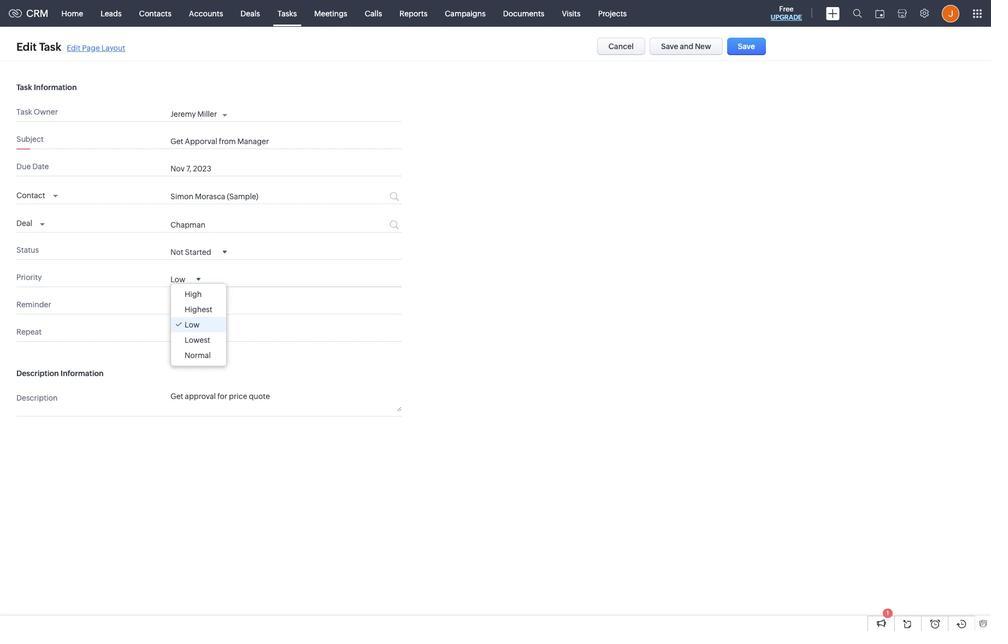 Task type: vqa. For each thing, say whether or not it's contained in the screenshot.
'Channels' 'image'
no



Task type: locate. For each thing, give the bounding box(es) containing it.
edit down the 'crm' link
[[16, 40, 37, 53]]

1 vertical spatial description
[[16, 394, 58, 403]]

description
[[16, 369, 59, 378], [16, 394, 58, 403]]

task left owner
[[16, 108, 32, 116]]

description down description information
[[16, 394, 58, 403]]

calls
[[365, 9, 382, 18]]

reminder
[[16, 300, 51, 309]]

description information
[[16, 369, 104, 378]]

contacts
[[139, 9, 171, 18]]

owner
[[34, 108, 58, 116]]

task down crm
[[39, 40, 61, 53]]

repeat
[[16, 328, 42, 336]]

miller
[[197, 110, 217, 119]]

deals
[[241, 9, 260, 18]]

tree
[[171, 284, 226, 366]]

1 vertical spatial task
[[16, 83, 32, 92]]

low up lowest
[[185, 321, 200, 329]]

jeremy miller
[[170, 110, 217, 119]]

Not Started field
[[170, 247, 227, 257]]

Low field
[[170, 275, 201, 284]]

None text field
[[170, 137, 402, 146], [170, 193, 348, 201], [170, 221, 348, 229], [170, 137, 402, 146], [170, 193, 348, 201], [170, 221, 348, 229]]

edit
[[16, 40, 37, 53], [67, 43, 81, 52]]

upgrade
[[771, 14, 802, 21]]

task for owner
[[16, 108, 32, 116]]

Deal field
[[16, 216, 45, 229]]

edit left page
[[67, 43, 81, 52]]

information for task information
[[34, 83, 77, 92]]

2 description from the top
[[16, 394, 58, 403]]

high
[[185, 290, 202, 299]]

low up 'high' on the top left
[[170, 275, 185, 284]]

edit inside edit task edit page layout
[[67, 43, 81, 52]]

date
[[32, 162, 49, 171]]

documents link
[[494, 0, 553, 27]]

task up task owner
[[16, 83, 32, 92]]

0 vertical spatial information
[[34, 83, 77, 92]]

jeremy
[[170, 110, 196, 119]]

search element
[[846, 0, 869, 27]]

0 vertical spatial task
[[39, 40, 61, 53]]

tasks
[[278, 9, 297, 18]]

home
[[62, 9, 83, 18]]

reports link
[[391, 0, 436, 27]]

1 vertical spatial information
[[61, 369, 104, 378]]

0 vertical spatial low
[[170, 275, 185, 284]]

calendar image
[[875, 9, 885, 18]]

1 description from the top
[[16, 369, 59, 378]]

2 vertical spatial task
[[16, 108, 32, 116]]

visits link
[[553, 0, 589, 27]]

low inside low field
[[170, 275, 185, 284]]

description down repeat
[[16, 369, 59, 378]]

0 horizontal spatial edit
[[16, 40, 37, 53]]

create menu image
[[826, 7, 840, 20]]

None button
[[597, 38, 645, 55], [650, 38, 723, 55], [727, 38, 766, 55], [597, 38, 645, 55], [650, 38, 723, 55], [727, 38, 766, 55]]

reports
[[400, 9, 427, 18]]

profile element
[[936, 0, 966, 27]]

0 vertical spatial description
[[16, 369, 59, 378]]

campaigns
[[445, 9, 486, 18]]

started
[[185, 248, 211, 257]]

due
[[16, 162, 31, 171]]

calls link
[[356, 0, 391, 27]]

deals link
[[232, 0, 269, 27]]

meetings
[[314, 9, 347, 18]]

low
[[170, 275, 185, 284], [185, 321, 200, 329]]

free
[[779, 5, 794, 13]]

deal
[[16, 219, 32, 228]]

1 vertical spatial low
[[185, 321, 200, 329]]

accounts link
[[180, 0, 232, 27]]

free upgrade
[[771, 5, 802, 21]]

1
[[887, 610, 889, 617]]

normal
[[185, 351, 211, 360]]

Contact field
[[16, 188, 58, 201]]

search image
[[853, 9, 862, 18]]

information
[[34, 83, 77, 92], [61, 369, 104, 378]]

task
[[39, 40, 61, 53], [16, 83, 32, 92], [16, 108, 32, 116]]

projects
[[598, 9, 627, 18]]

home link
[[53, 0, 92, 27]]

crm
[[26, 8, 48, 19]]

tasks link
[[269, 0, 306, 27]]

highest
[[185, 305, 212, 314]]

1 horizontal spatial edit
[[67, 43, 81, 52]]



Task type: describe. For each thing, give the bounding box(es) containing it.
mmm d, yyyy text field
[[170, 164, 367, 173]]

leads link
[[92, 0, 130, 27]]

page
[[82, 43, 100, 52]]

profile image
[[942, 5, 960, 22]]

crm link
[[9, 8, 48, 19]]

task information
[[16, 83, 77, 92]]

task owner
[[16, 108, 58, 116]]

tree containing high
[[171, 284, 226, 366]]

not started
[[170, 248, 211, 257]]

edit task edit page layout
[[16, 40, 125, 53]]

due date
[[16, 162, 49, 171]]

priority
[[16, 273, 42, 282]]

visits
[[562, 9, 581, 18]]

accounts
[[189, 9, 223, 18]]

task for information
[[16, 83, 32, 92]]

leads
[[101, 9, 122, 18]]

Get approval for price quote text field
[[170, 392, 402, 412]]

lowest
[[185, 336, 210, 345]]

layout
[[101, 43, 125, 52]]

not
[[170, 248, 183, 257]]

create menu element
[[820, 0, 846, 27]]

campaigns link
[[436, 0, 494, 27]]

contact
[[16, 191, 45, 200]]

meetings link
[[306, 0, 356, 27]]

description for description
[[16, 394, 58, 403]]

information for description information
[[61, 369, 104, 378]]

description for description information
[[16, 369, 59, 378]]

documents
[[503, 9, 545, 18]]

projects link
[[589, 0, 636, 27]]

edit page layout link
[[67, 43, 125, 52]]

status
[[16, 246, 39, 254]]

contacts link
[[130, 0, 180, 27]]

subject
[[16, 135, 44, 144]]



